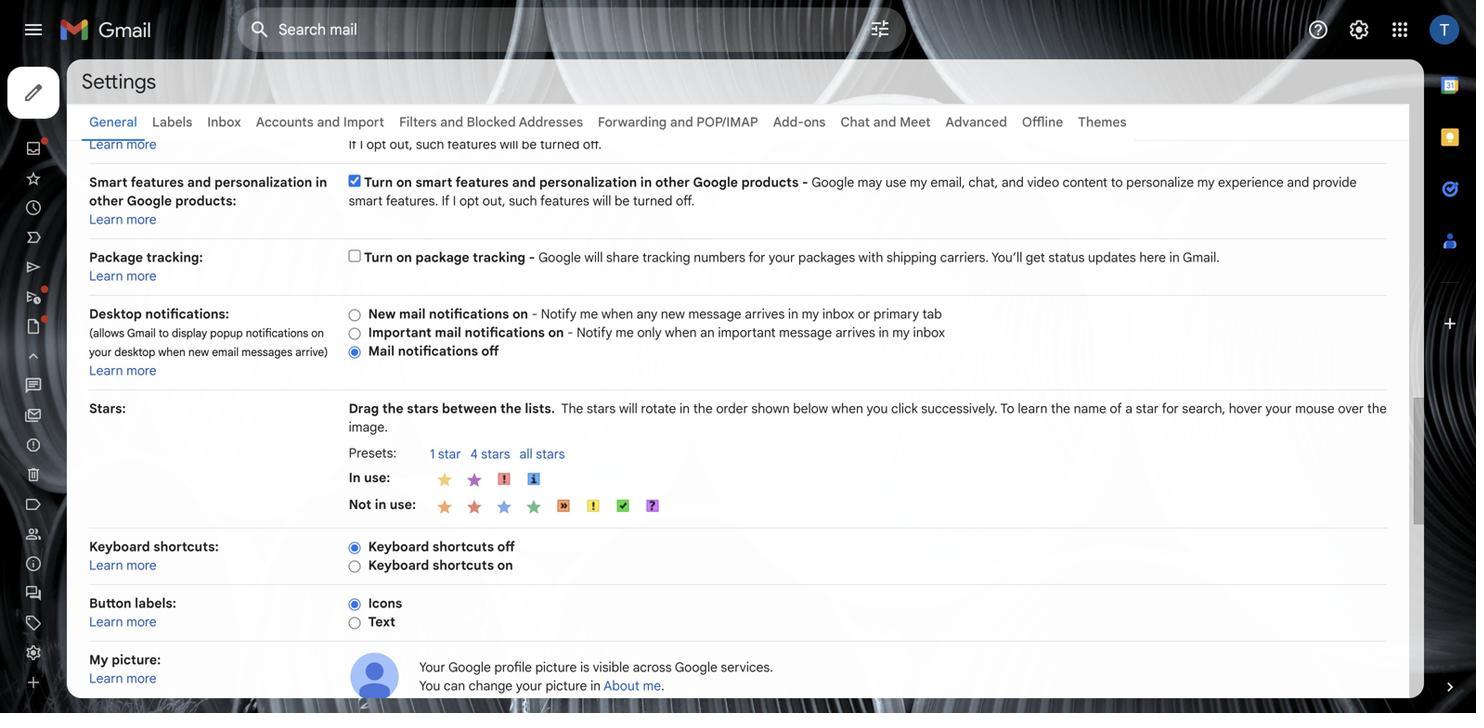 Task type: describe. For each thing, give the bounding box(es) containing it.
my left or
[[802, 306, 819, 323]]

on inside desktop notifications: (allows gmail to display popup notifications on your desktop when new email messages arrive) learn more
[[311, 327, 324, 341]]

shipping
[[887, 250, 937, 266]]

chat and meet link
[[841, 114, 931, 130]]

be inside "gmail, chat, and meet may use my email, chat, and video content to personalize my experience and provide smart features. if i opt out, such features will be turned off."
[[522, 136, 537, 153]]

labels link
[[152, 114, 192, 130]]

my up gmail. on the top right of page
[[1197, 175, 1215, 191]]

desktop notifications: (allows gmail to display popup notifications on your desktop when new email messages arrive) learn more
[[89, 306, 328, 379]]

1 vertical spatial star
[[438, 447, 461, 463]]

presets:
[[349, 446, 397, 462]]

Search mail text field
[[279, 20, 817, 39]]

in inside 'the stars will rotate in the order shown below when you click successively. to learn the name of a star for search, hover your mouse over the image.'
[[680, 401, 690, 417]]

support image
[[1307, 19, 1329, 41]]

chat, inside "gmail, chat, and meet may use my email, chat, and video content to personalize my experience and provide smart features. if i opt out, such features will be turned off."
[[895, 118, 924, 134]]

new inside desktop notifications: (allows gmail to display popup notifications on your desktop when new email messages arrive) learn more
[[188, 346, 209, 360]]

messages
[[242, 346, 293, 360]]

meet inside "gmail, chat, and meet may use my email, chat, and video content to personalize my experience and provide smart features. if i opt out, such features will be turned off."
[[751, 118, 781, 134]]

turn for turn on smart features and personalization in other google products -
[[364, 175, 393, 191]]

about me link
[[604, 679, 661, 695]]

will inside "gmail, chat, and meet may use my email, chat, and video content to personalize my experience and provide smart features. if i opt out, such features will be turned off."
[[500, 136, 518, 153]]

1 learn from the top
[[89, 136, 123, 153]]

accounts
[[256, 114, 314, 130]]

advanced search options image
[[862, 10, 899, 47]]

pop/imap
[[697, 114, 758, 130]]

my
[[89, 653, 108, 669]]

learn more link for package
[[89, 268, 157, 285]]

when left the any
[[601, 306, 633, 323]]

add-ons
[[773, 114, 826, 130]]

over
[[1338, 401, 1364, 417]]

keyboard for keyboard shortcuts off
[[368, 539, 429, 556]]

0 vertical spatial use:
[[364, 470, 390, 486]]

smart inside google may use my email, chat, and video content to personalize my experience and provide smart features. if i opt out, such features will be turned off.
[[349, 193, 383, 209]]

my right ons
[[836, 118, 854, 134]]

1 star 4 stars all stars
[[430, 447, 565, 463]]

desktop
[[89, 306, 142, 323]]

stars right the all
[[536, 447, 565, 463]]

personalize inside "gmail, chat, and meet may use my email, chat, and video content to personalize my experience and provide smart features. if i opt out, such features will be turned off."
[[1053, 118, 1120, 134]]

in use:
[[349, 470, 390, 486]]

add-ons link
[[773, 114, 826, 130]]

chat,
[[690, 118, 722, 134]]

for inside 'the stars will rotate in the order shown below when you click successively. to learn the name of a star for search, hover your mouse over the image.'
[[1162, 401, 1179, 417]]

more inside my picture: learn more
[[126, 671, 157, 687]]

if inside "gmail, chat, and meet may use my email, chat, and video content to personalize my experience and provide smart features. if i opt out, such features will be turned off."
[[349, 136, 357, 153]]

opt inside google may use my email, chat, and video content to personalize my experience and provide smart features. if i opt out, such features will be turned off.
[[459, 193, 479, 209]]

gmail
[[127, 327, 156, 341]]

accounts and import link
[[256, 114, 384, 130]]

my down chat and meet link
[[910, 175, 927, 191]]

settings
[[82, 69, 156, 95]]

stars inside 'the stars will rotate in the order shown below when you click successively. to learn the name of a star for search, hover your mouse over the image.'
[[587, 401, 616, 417]]

when inside 'the stars will rotate in the order shown below when you click successively. to learn the name of a star for search, hover your mouse over the image.'
[[832, 401, 863, 417]]

your google profile picture is visible across google services. you can change your picture in about me .
[[419, 660, 773, 695]]

stars up 1
[[407, 401, 439, 417]]

Keyboard shortcuts off radio
[[349, 542, 361, 555]]

an
[[700, 325, 715, 341]]

0 horizontal spatial message
[[688, 306, 741, 323]]

to inside desktop notifications: (allows gmail to display popup notifications on your desktop when new email messages arrive) learn more
[[159, 327, 169, 341]]

updates
[[1088, 250, 1136, 266]]

- for tracking
[[529, 250, 535, 266]]

3 the from the left
[[693, 401, 713, 417]]

shown
[[751, 401, 790, 417]]

ons
[[804, 114, 826, 130]]

package tracking: learn more
[[89, 250, 203, 285]]

such inside "gmail, chat, and meet may use my email, chat, and video content to personalize my experience and provide smart features. if i opt out, such features will be turned off."
[[416, 136, 444, 153]]

may inside google may use my email, chat, and video content to personalize my experience and provide smart features. if i opt out, such features will be turned off.
[[858, 175, 882, 191]]

google may use my email, chat, and video content to personalize my experience and provide smart features. if i opt out, such features will be turned off.
[[349, 175, 1357, 209]]

visible
[[593, 660, 629, 676]]

features inside "gmail, chat, and meet may use my email, chat, and video content to personalize my experience and provide smart features. if i opt out, such features will be turned off."
[[447, 136, 496, 153]]

filters and blocked addresses
[[399, 114, 583, 130]]

learn inside smart features and personalization in other google products: learn more
[[89, 212, 123, 228]]

use inside "gmail, chat, and meet may use my email, chat, and video content to personalize my experience and provide smart features. if i opt out, such features will be turned off."
[[812, 118, 833, 134]]

features inside google may use my email, chat, and video content to personalize my experience and provide smart features. if i opt out, such features will be turned off.
[[540, 193, 589, 209]]

profile
[[494, 660, 532, 676]]

package
[[415, 250, 469, 266]]

1
[[430, 447, 435, 463]]

0 vertical spatial for
[[749, 250, 765, 266]]

status
[[1049, 250, 1085, 266]]

carriers.
[[940, 250, 989, 266]]

1 vertical spatial inbox
[[913, 325, 945, 341]]

button
[[89, 596, 131, 612]]

tab
[[922, 306, 942, 323]]

keyboard shortcuts on
[[368, 558, 513, 574]]

features inside smart features and personalization in other google products: learn more
[[131, 175, 184, 191]]

personalization inside smart features and personalization in other google products: learn more
[[214, 175, 312, 191]]

forwarding and pop/imap
[[598, 114, 758, 130]]

popup
[[210, 327, 243, 341]]

0 vertical spatial picture
[[535, 660, 577, 676]]

only
[[637, 325, 662, 341]]

search,
[[1182, 401, 1226, 417]]

here
[[1139, 250, 1166, 266]]

Mail notifications off radio
[[349, 346, 361, 360]]

themes link
[[1078, 114, 1127, 130]]

may inside "gmail, chat, and meet may use my email, chat, and video content to personalize my experience and provide smart features. if i opt out, such features will be turned off."
[[784, 118, 808, 134]]

settings image
[[1348, 19, 1370, 41]]

email, inside "gmail, chat, and meet may use my email, chat, and video content to personalize my experience and provide smart features. if i opt out, such features will be turned off."
[[857, 118, 891, 134]]

content inside google may use my email, chat, and video content to personalize my experience and provide smart features. if i opt out, such features will be turned off.
[[1063, 175, 1108, 191]]

advanced link
[[946, 114, 1007, 130]]

products:
[[175, 193, 236, 209]]

New mail notifications on radio
[[349, 309, 361, 322]]

google left share
[[538, 250, 581, 266]]

new
[[368, 306, 396, 323]]

offline link
[[1022, 114, 1063, 130]]

1 the from the left
[[382, 401, 403, 417]]

image.
[[349, 420, 388, 436]]

more inside the keyboard shortcuts: learn more
[[126, 558, 157, 574]]

Keyboard shortcuts on radio
[[349, 560, 361, 574]]

gmail, chat, and meet may use my email, chat, and video content to personalize my experience and provide smart features. if i opt out, such features will be turned off.
[[349, 118, 1376, 153]]

important mail notifications on - notify me only when an important message arrives in my inbox
[[368, 325, 945, 341]]

import
[[343, 114, 384, 130]]

0 horizontal spatial inbox
[[822, 306, 855, 323]]

mail
[[368, 344, 395, 360]]

1 vertical spatial arrives
[[835, 325, 875, 341]]

notifications:
[[145, 306, 229, 323]]

learn more link for my
[[89, 671, 157, 687]]

google right across
[[675, 660, 718, 676]]

can
[[444, 679, 465, 695]]

will inside 'the stars will rotate in the order shown below when you click successively. to learn the name of a star for search, hover your mouse over the image.'
[[619, 401, 638, 417]]

video inside google may use my email, chat, and video content to personalize my experience and provide smart features. if i opt out, such features will be turned off.
[[1027, 175, 1059, 191]]

my right 'offline' link
[[1124, 118, 1141, 134]]

my down primary
[[892, 325, 910, 341]]

be inside google may use my email, chat, and video content to personalize my experience and provide smart features. if i opt out, such features will be turned off.
[[615, 193, 630, 209]]

smart features and personalization in other google products: learn more
[[89, 175, 327, 228]]

change
[[469, 679, 513, 695]]

to inside "gmail, chat, and meet may use my email, chat, and video content to personalize my experience and provide smart features. if i opt out, such features will be turned off."
[[1037, 118, 1049, 134]]

keyboard for keyboard shortcuts: learn more
[[89, 539, 150, 556]]

i inside "gmail, chat, and meet may use my email, chat, and video content to personalize my experience and provide smart features. if i opt out, such features will be turned off."
[[360, 136, 363, 153]]

turn for turn on package tracking - google will share tracking numbers for your packages with shipping carriers. you'll get status updates here in gmail.
[[364, 250, 393, 266]]

learn more link for keyboard
[[89, 558, 157, 574]]

add-
[[773, 114, 804, 130]]

1 more from the top
[[126, 136, 157, 153]]

use inside google may use my email, chat, and video content to personalize my experience and provide smart features. if i opt out, such features will be turned off.
[[886, 175, 907, 191]]

the stars will rotate in the order shown below when you click successively. to learn the name of a star for search, hover your mouse over the image.
[[349, 401, 1387, 436]]

in
[[349, 470, 361, 486]]

off for keyboard shortcuts off
[[497, 539, 515, 556]]

general link
[[89, 114, 137, 130]]

personalize inside google may use my email, chat, and video content to personalize my experience and provide smart features. if i opt out, such features will be turned off.
[[1126, 175, 1194, 191]]

services.
[[721, 660, 773, 676]]

will inside google may use my email, chat, and video content to personalize my experience and provide smart features. if i opt out, such features will be turned off.
[[593, 193, 611, 209]]

labels:
[[135, 596, 176, 612]]

me inside your google profile picture is visible across google services. you can change your picture in about me .
[[643, 679, 661, 695]]

and inside smart features and personalization in other google products: learn more
[[187, 175, 211, 191]]

with
[[859, 250, 883, 266]]

google left products
[[693, 175, 738, 191]]

you
[[419, 679, 440, 695]]

between
[[442, 401, 497, 417]]

tracking:
[[146, 250, 203, 266]]

in right the here
[[1169, 250, 1180, 266]]

of
[[1110, 401, 1122, 417]]

features. inside google may use my email, chat, and video content to personalize my experience and provide smart features. if i opt out, such features will be turned off.
[[386, 193, 438, 209]]

desktop
[[114, 346, 155, 360]]

not
[[349, 497, 371, 513]]

email, inside google may use my email, chat, and video content to personalize my experience and provide smart features. if i opt out, such features will be turned off.
[[931, 175, 965, 191]]

Text radio
[[349, 617, 361, 631]]

main menu image
[[22, 19, 45, 41]]

Important mail notifications on radio
[[349, 327, 361, 341]]

shortcuts:
[[153, 539, 219, 556]]

picture:
[[112, 653, 161, 669]]

hover
[[1229, 401, 1262, 417]]

is
[[580, 660, 590, 676]]



Task type: locate. For each thing, give the bounding box(es) containing it.
turn on smart features and personalization in other google products -
[[364, 175, 812, 191]]

1 horizontal spatial meet
[[900, 114, 931, 130]]

message right important
[[779, 325, 832, 341]]

0 vertical spatial email,
[[857, 118, 891, 134]]

video down 'offline' link
[[1027, 175, 1059, 191]]

0 vertical spatial me
[[580, 306, 598, 323]]

1 vertical spatial if
[[442, 193, 450, 209]]

1 horizontal spatial personalization
[[539, 175, 637, 191]]

arrives down or
[[835, 325, 875, 341]]

me for only
[[616, 325, 634, 341]]

other down smart
[[89, 193, 124, 209]]

learn inside desktop notifications: (allows gmail to display popup notifications on your desktop when new email messages arrive) learn more
[[89, 363, 123, 379]]

keyboard shortcuts off
[[368, 539, 515, 556]]

1 horizontal spatial features.
[[1323, 118, 1376, 134]]

provide inside "gmail, chat, and meet may use my email, chat, and video content to personalize my experience and provide smart features. if i opt out, such features will be turned off."
[[1239, 118, 1283, 134]]

shortcuts for off
[[433, 539, 494, 556]]

None search field
[[238, 7, 906, 52]]

mail for new
[[399, 306, 426, 323]]

i inside google may use my email, chat, and video content to personalize my experience and provide smart features. if i opt out, such features will be turned off.
[[453, 193, 456, 209]]

in down 'gmail,'
[[640, 175, 652, 191]]

more
[[126, 136, 157, 153], [126, 212, 157, 228], [126, 268, 157, 285], [126, 363, 157, 379], [126, 558, 157, 574], [126, 615, 157, 631], [126, 671, 157, 687]]

6 learn more link from the top
[[89, 615, 157, 631]]

learn inside the keyboard shortcuts: learn more
[[89, 558, 123, 574]]

keyboard for keyboard shortcuts on
[[368, 558, 429, 574]]

me left the any
[[580, 306, 598, 323]]

0 horizontal spatial provide
[[1239, 118, 1283, 134]]

if down import
[[349, 136, 357, 153]]

in inside smart features and personalization in other google products: learn more
[[316, 175, 327, 191]]

1 personalization from the left
[[214, 175, 312, 191]]

4 more from the top
[[126, 363, 157, 379]]

to
[[1037, 118, 1049, 134], [1111, 175, 1123, 191], [159, 327, 169, 341]]

learn down my
[[89, 671, 123, 687]]

0 horizontal spatial use
[[812, 118, 833, 134]]

forwarding
[[598, 114, 667, 130]]

1 horizontal spatial new
[[661, 306, 685, 323]]

more down labels:
[[126, 615, 157, 631]]

me down across
[[643, 679, 661, 695]]

click
[[891, 401, 918, 417]]

notifications inside desktop notifications: (allows gmail to display popup notifications on your desktop when new email messages arrive) learn more
[[246, 327, 308, 341]]

a
[[1125, 401, 1133, 417]]

1 vertical spatial may
[[858, 175, 882, 191]]

0 vertical spatial video
[[953, 118, 986, 134]]

share
[[606, 250, 639, 266]]

1 vertical spatial personalize
[[1126, 175, 1194, 191]]

to down themes
[[1111, 175, 1123, 191]]

me left the only
[[616, 325, 634, 341]]

0 vertical spatial i
[[360, 136, 363, 153]]

in inside your google profile picture is visible across google services. you can change your picture in about me .
[[590, 679, 601, 695]]

your down (allows
[[89, 346, 112, 360]]

keyboard shortcuts: learn more
[[89, 539, 219, 574]]

if inside google may use my email, chat, and video content to personalize my experience and provide smart features. if i opt out, such features will be turned off.
[[442, 193, 450, 209]]

1 horizontal spatial tracking
[[642, 250, 690, 266]]

use: right not at the left of the page
[[390, 497, 416, 513]]

learn more link down picture:
[[89, 671, 157, 687]]

new mail notifications on - notify me when any new message arrives in my inbox or primary tab
[[368, 306, 942, 323]]

0 vertical spatial smart
[[1286, 118, 1320, 134]]

0 horizontal spatial new
[[188, 346, 209, 360]]

may left chat
[[784, 118, 808, 134]]

google inside google may use my email, chat, and video content to personalize my experience and provide smart features. if i opt out, such features will be turned off.
[[812, 175, 854, 191]]

email, down advanced
[[931, 175, 965, 191]]

and
[[317, 114, 340, 130], [440, 114, 463, 130], [670, 114, 693, 130], [873, 114, 896, 130], [725, 118, 747, 134], [928, 118, 950, 134], [1213, 118, 1236, 134], [187, 175, 211, 191], [512, 175, 536, 191], [1002, 175, 1024, 191], [1287, 175, 1309, 191]]

out, inside "gmail, chat, and meet may use my email, chat, and video content to personalize my experience and provide smart features. if i opt out, such features will be turned off."
[[390, 136, 413, 153]]

me for when
[[580, 306, 598, 323]]

will down 'turn on smart features and personalization in other google products -'
[[593, 193, 611, 209]]

labels
[[152, 114, 192, 130]]

5 the from the left
[[1367, 401, 1387, 417]]

your left packages
[[769, 250, 795, 266]]

7 learn from the top
[[89, 671, 123, 687]]

off. inside "gmail, chat, and meet may use my email, chat, and video content to personalize my experience and provide smart features. if i opt out, such features will be turned off."
[[583, 136, 602, 153]]

0 horizontal spatial tracking
[[473, 250, 525, 266]]

when
[[601, 306, 633, 323], [665, 325, 697, 341], [158, 346, 185, 360], [832, 401, 863, 417]]

0 vertical spatial inbox
[[822, 306, 855, 323]]

for right numbers
[[749, 250, 765, 266]]

other down 'gmail,'
[[655, 175, 690, 191]]

if
[[349, 136, 357, 153], [442, 193, 450, 209]]

get
[[1026, 250, 1045, 266]]

2 personalization from the left
[[539, 175, 637, 191]]

0 vertical spatial content
[[989, 118, 1034, 134]]

to left themes
[[1037, 118, 1049, 134]]

0 horizontal spatial smart
[[349, 193, 383, 209]]

the right drag
[[382, 401, 403, 417]]

chat
[[841, 114, 870, 130]]

picture
[[535, 660, 577, 676], [546, 679, 587, 695]]

6 learn from the top
[[89, 615, 123, 631]]

in down turn on package tracking - google will share tracking numbers for your packages with shipping carriers. you'll get status updates here in gmail.
[[788, 306, 798, 323]]

1 vertical spatial opt
[[459, 193, 479, 209]]

inbox
[[822, 306, 855, 323], [913, 325, 945, 341]]

.
[[661, 679, 665, 695]]

0 horizontal spatial off.
[[583, 136, 602, 153]]

more up labels:
[[126, 558, 157, 574]]

about
[[604, 679, 640, 695]]

tracking
[[473, 250, 525, 266], [642, 250, 690, 266]]

1 horizontal spatial to
[[1037, 118, 1049, 134]]

order
[[716, 401, 748, 417]]

chat, right chat
[[895, 118, 924, 134]]

turn up new
[[364, 250, 393, 266]]

2 more from the top
[[126, 212, 157, 228]]

inbox down tab
[[913, 325, 945, 341]]

opt inside "gmail, chat, and meet may use my email, chat, and video content to personalize my experience and provide smart features. if i opt out, such features will be turned off."
[[367, 136, 386, 153]]

rotate
[[641, 401, 676, 417]]

more down picture:
[[126, 671, 157, 687]]

will left share
[[584, 250, 603, 266]]

my
[[836, 118, 854, 134], [1124, 118, 1141, 134], [910, 175, 927, 191], [1197, 175, 1215, 191], [802, 306, 819, 323], [892, 325, 910, 341]]

learn more link down general link at the left of page
[[89, 136, 157, 153]]

keyboard right keyboard shortcuts off 'option'
[[368, 539, 429, 556]]

learn more link for button
[[89, 615, 157, 631]]

content down themes
[[1063, 175, 1108, 191]]

picture image
[[349, 652, 401, 704]]

0 horizontal spatial star
[[438, 447, 461, 463]]

2 vertical spatial smart
[[349, 193, 383, 209]]

search mail image
[[243, 13, 277, 46]]

experience inside google may use my email, chat, and video content to personalize my experience and provide smart features. if i opt out, such features will be turned off.
[[1218, 175, 1284, 191]]

1 vertical spatial provide
[[1313, 175, 1357, 191]]

more inside desktop notifications: (allows gmail to display popup notifications on your desktop when new email messages arrive) learn more
[[126, 363, 157, 379]]

turned inside "gmail, chat, and meet may use my email, chat, and video content to personalize my experience and provide smart features. if i opt out, such features will be turned off."
[[540, 136, 580, 153]]

display
[[172, 327, 207, 341]]

1 horizontal spatial me
[[616, 325, 634, 341]]

general
[[89, 114, 137, 130]]

content
[[989, 118, 1034, 134], [1063, 175, 1108, 191]]

offline
[[1022, 114, 1063, 130]]

notify for notify me only when an important message arrives in my inbox
[[577, 325, 612, 341]]

6 more from the top
[[126, 615, 157, 631]]

star inside 'the stars will rotate in the order shown below when you click successively. to learn the name of a star for search, hover your mouse over the image.'
[[1136, 401, 1159, 417]]

in right rotate
[[680, 401, 690, 417]]

learn
[[89, 136, 123, 153], [89, 212, 123, 228], [89, 268, 123, 285], [89, 363, 123, 379], [89, 558, 123, 574], [89, 615, 123, 631], [89, 671, 123, 687]]

1 vertical spatial other
[[89, 193, 124, 209]]

your inside 'the stars will rotate in the order shown below when you click successively. to learn the name of a star for search, hover your mouse over the image.'
[[1266, 401, 1292, 417]]

more inside smart features and personalization in other google products: learn more
[[126, 212, 157, 228]]

1 horizontal spatial star
[[1136, 401, 1159, 417]]

use: right in
[[364, 470, 390, 486]]

2 learn from the top
[[89, 212, 123, 228]]

out, down filters
[[390, 136, 413, 153]]

primary
[[874, 306, 919, 323]]

to inside google may use my email, chat, and video content to personalize my experience and provide smart features. if i opt out, such features will be turned off.
[[1111, 175, 1123, 191]]

all
[[519, 447, 533, 463]]

0 vertical spatial off
[[481, 344, 499, 360]]

1 vertical spatial mail
[[435, 325, 461, 341]]

the left order
[[693, 401, 713, 417]]

all stars link
[[519, 447, 574, 465]]

features
[[447, 136, 496, 153], [131, 175, 184, 191], [455, 175, 509, 191], [540, 193, 589, 209]]

turned
[[540, 136, 580, 153], [633, 193, 673, 209]]

features. inside "gmail, chat, and meet may use my email, chat, and video content to personalize my experience and provide smart features. if i opt out, such features will be turned off."
[[1323, 118, 1376, 134]]

0 vertical spatial features.
[[1323, 118, 1376, 134]]

1 horizontal spatial message
[[779, 325, 832, 341]]

i down import
[[360, 136, 363, 153]]

3 learn from the top
[[89, 268, 123, 285]]

0 vertical spatial other
[[655, 175, 690, 191]]

you'll
[[992, 250, 1022, 266]]

0 vertical spatial chat,
[[895, 118, 924, 134]]

learn more link for smart
[[89, 212, 157, 228]]

1 turn from the top
[[364, 175, 393, 191]]

0 vertical spatial may
[[784, 118, 808, 134]]

more down general link at the left of page
[[126, 136, 157, 153]]

important
[[368, 325, 432, 341]]

1 horizontal spatial other
[[655, 175, 690, 191]]

4 learn more link from the top
[[89, 363, 157, 379]]

5 learn more link from the top
[[89, 558, 157, 574]]

0 vertical spatial shortcuts
[[433, 539, 494, 556]]

will down 'blocked'
[[500, 136, 518, 153]]

i up package
[[453, 193, 456, 209]]

0 vertical spatial mail
[[399, 306, 426, 323]]

video inside "gmail, chat, and meet may use my email, chat, and video content to personalize my experience and provide smart features. if i opt out, such features will be turned off."
[[953, 118, 986, 134]]

0 horizontal spatial i
[[360, 136, 363, 153]]

1 shortcuts from the top
[[433, 539, 494, 556]]

experience inside "gmail, chat, and meet may use my email, chat, and video content to personalize my experience and provide smart features. if i opt out, such features will be turned off."
[[1144, 118, 1210, 134]]

4 the from the left
[[1051, 401, 1070, 417]]

learn down 'desktop'
[[89, 363, 123, 379]]

opt down import
[[367, 136, 386, 153]]

your
[[769, 250, 795, 266], [89, 346, 112, 360], [1266, 401, 1292, 417], [516, 679, 542, 695]]

lists.
[[525, 401, 555, 417]]

gmail image
[[59, 11, 161, 48]]

2 tracking from the left
[[642, 250, 690, 266]]

0 vertical spatial use
[[812, 118, 833, 134]]

be down 'turn on smart features and personalization in other google products -'
[[615, 193, 630, 209]]

notify left the only
[[577, 325, 612, 341]]

3 learn more link from the top
[[89, 268, 157, 285]]

learn more link up package
[[89, 212, 157, 228]]

1 vertical spatial picture
[[546, 679, 587, 695]]

arrives up important
[[745, 306, 785, 323]]

1 vertical spatial i
[[453, 193, 456, 209]]

1 vertical spatial new
[[188, 346, 209, 360]]

learn more link down 'desktop'
[[89, 363, 157, 379]]

successively.
[[921, 401, 998, 417]]

use down "gmail, chat, and meet may use my email, chat, and video content to personalize my experience and provide smart features. if i opt out, such features will be turned off."
[[886, 175, 907, 191]]

text
[[368, 615, 395, 631]]

content left themes
[[989, 118, 1034, 134]]

experience
[[1144, 118, 1210, 134], [1218, 175, 1284, 191]]

Icons radio
[[349, 598, 361, 612]]

when left the an
[[665, 325, 697, 341]]

the right over
[[1367, 401, 1387, 417]]

other inside smart features and personalization in other google products: learn more
[[89, 193, 124, 209]]

1 horizontal spatial use
[[886, 175, 907, 191]]

off up between at the bottom left
[[481, 344, 499, 360]]

smart
[[89, 175, 128, 191]]

button labels: learn more
[[89, 596, 176, 631]]

email,
[[857, 118, 891, 134], [931, 175, 965, 191]]

picture left is
[[535, 660, 577, 676]]

picture down is
[[546, 679, 587, 695]]

0 horizontal spatial may
[[784, 118, 808, 134]]

stars right 4
[[481, 447, 510, 463]]

learn more link down package
[[89, 268, 157, 285]]

or
[[858, 306, 870, 323]]

gmail.
[[1183, 250, 1220, 266]]

1 horizontal spatial mail
[[435, 325, 461, 341]]

such down filters
[[416, 136, 444, 153]]

0 horizontal spatial email,
[[857, 118, 891, 134]]

google down smart
[[127, 193, 172, 209]]

opt
[[367, 136, 386, 153], [459, 193, 479, 209]]

0 horizontal spatial features.
[[386, 193, 438, 209]]

1 vertical spatial shortcuts
[[433, 558, 494, 574]]

0 horizontal spatial experience
[[1144, 118, 1210, 134]]

turn on package tracking - google will share tracking numbers for your packages with shipping carriers. you'll get status updates here in gmail.
[[364, 250, 1220, 266]]

more down 'desktop'
[[126, 363, 157, 379]]

off for mail notifications off
[[481, 344, 499, 360]]

1 horizontal spatial out,
[[483, 193, 506, 209]]

meet left ons
[[751, 118, 781, 134]]

off
[[481, 344, 499, 360], [497, 539, 515, 556]]

products
[[741, 175, 799, 191]]

mail notifications off
[[368, 344, 499, 360]]

out, inside google may use my email, chat, and video content to personalize my experience and provide smart features. if i opt out, such features will be turned off.
[[483, 193, 506, 209]]

shortcuts up keyboard shortcuts on
[[433, 539, 494, 556]]

use:
[[364, 470, 390, 486], [390, 497, 416, 513]]

your
[[419, 660, 445, 676]]

for
[[749, 250, 765, 266], [1162, 401, 1179, 417]]

advanced
[[946, 114, 1007, 130]]

learn down the button
[[89, 615, 123, 631]]

0 vertical spatial arrives
[[745, 306, 785, 323]]

off. inside google may use my email, chat, and video content to personalize my experience and provide smart features. if i opt out, such features will be turned off.
[[676, 193, 695, 209]]

themes
[[1078, 114, 1127, 130]]

2 the from the left
[[500, 401, 522, 417]]

0 vertical spatial such
[[416, 136, 444, 153]]

shortcuts for on
[[433, 558, 494, 574]]

numbers
[[694, 250, 746, 266]]

smart inside "gmail, chat, and meet may use my email, chat, and video content to personalize my experience and provide smart features. if i opt out, such features will be turned off."
[[1286, 118, 1320, 134]]

tab list
[[1424, 59, 1476, 647]]

1 horizontal spatial experience
[[1218, 175, 1284, 191]]

1 vertical spatial experience
[[1218, 175, 1284, 191]]

personalization up 'products:'
[[214, 175, 312, 191]]

learn more link down the button
[[89, 615, 157, 631]]

2 learn more link from the top
[[89, 212, 157, 228]]

your inside your google profile picture is visible across google services. you can change your picture in about me .
[[516, 679, 542, 695]]

2 shortcuts from the top
[[433, 558, 494, 574]]

0 horizontal spatial out,
[[390, 136, 413, 153]]

be
[[522, 136, 537, 153], [615, 193, 630, 209]]

in right not at the left of the page
[[375, 497, 386, 513]]

1 vertical spatial use:
[[390, 497, 416, 513]]

1 vertical spatial smart
[[415, 175, 452, 191]]

keyboard up the button
[[89, 539, 150, 556]]

keyboard
[[89, 539, 150, 556], [368, 539, 429, 556], [368, 558, 429, 574]]

0 vertical spatial opt
[[367, 136, 386, 153]]

1 horizontal spatial video
[[1027, 175, 1059, 191]]

keyboard inside the keyboard shortcuts: learn more
[[89, 539, 150, 556]]

0 horizontal spatial arrives
[[745, 306, 785, 323]]

more inside package tracking: learn more
[[126, 268, 157, 285]]

turned inside google may use my email, chat, and video content to personalize my experience and provide smart features. if i opt out, such features will be turned off.
[[633, 193, 673, 209]]

drag
[[349, 401, 379, 417]]

email
[[212, 346, 239, 360]]

notify for notify me when any new message arrives in my inbox or primary tab
[[541, 306, 577, 323]]

turn down import
[[364, 175, 393, 191]]

- for any
[[532, 306, 538, 323]]

google up the can
[[448, 660, 491, 676]]

navigation
[[0, 59, 223, 714]]

such inside google may use my email, chat, and video content to personalize my experience and provide smart features. if i opt out, such features will be turned off.
[[509, 193, 537, 209]]

0 vertical spatial personalize
[[1053, 118, 1120, 134]]

message up the an
[[688, 306, 741, 323]]

learn inside button labels: learn more
[[89, 615, 123, 631]]

personalize
[[1053, 118, 1120, 134], [1126, 175, 1194, 191]]

keyboard up icons
[[368, 558, 429, 574]]

None checkbox
[[349, 250, 361, 262]]

personalization down addresses
[[539, 175, 637, 191]]

stars right the
[[587, 401, 616, 417]]

video
[[953, 118, 986, 134], [1027, 175, 1059, 191]]

addresses
[[519, 114, 583, 130]]

0 vertical spatial be
[[522, 136, 537, 153]]

1 vertical spatial to
[[1111, 175, 1123, 191]]

7 more from the top
[[126, 671, 157, 687]]

1 horizontal spatial such
[[509, 193, 537, 209]]

mail for important
[[435, 325, 461, 341]]

google inside smart features and personalization in other google products: learn more
[[127, 193, 172, 209]]

1 vertical spatial use
[[886, 175, 907, 191]]

7 learn more link from the top
[[89, 671, 157, 687]]

such down 'turn on smart features and personalization in other google products -'
[[509, 193, 537, 209]]

1 horizontal spatial inbox
[[913, 325, 945, 341]]

notifications
[[429, 306, 509, 323], [465, 325, 545, 341], [246, 327, 308, 341], [398, 344, 478, 360]]

1 horizontal spatial turned
[[633, 193, 673, 209]]

provide inside google may use my email, chat, and video content to personalize my experience and provide smart features. if i opt out, such features will be turned off.
[[1313, 175, 1357, 191]]

content inside "gmail, chat, and meet may use my email, chat, and video content to personalize my experience and provide smart features. if i opt out, such features will be turned off."
[[989, 118, 1034, 134]]

learn inside my picture: learn more
[[89, 671, 123, 687]]

0 vertical spatial off.
[[583, 136, 602, 153]]

learn down general link at the left of page
[[89, 136, 123, 153]]

google down "gmail, chat, and meet may use my email, chat, and video content to personalize my experience and provide smart features. if i opt out, such features will be turned off."
[[812, 175, 854, 191]]

to right gmail
[[159, 327, 169, 341]]

learn down package
[[89, 268, 123, 285]]

2 turn from the top
[[364, 250, 393, 266]]

stars
[[407, 401, 439, 417], [587, 401, 616, 417], [481, 447, 510, 463], [536, 447, 565, 463]]

shortcuts down keyboard shortcuts off
[[433, 558, 494, 574]]

1 learn more link from the top
[[89, 136, 157, 153]]

0 vertical spatial out,
[[390, 136, 413, 153]]

0 vertical spatial new
[[661, 306, 685, 323]]

any
[[637, 306, 658, 323]]

5 more from the top
[[126, 558, 157, 574]]

0 horizontal spatial to
[[159, 327, 169, 341]]

off. up numbers
[[676, 193, 695, 209]]

new down display
[[188, 346, 209, 360]]

0 horizontal spatial personalize
[[1053, 118, 1120, 134]]

- for when
[[567, 325, 573, 341]]

3 more from the top
[[126, 268, 157, 285]]

chat, inside google may use my email, chat, and video content to personalize my experience and provide smart features. if i opt out, such features will be turned off.
[[969, 175, 998, 191]]

1 vertical spatial be
[[615, 193, 630, 209]]

0 horizontal spatial for
[[749, 250, 765, 266]]

filters and blocked addresses link
[[399, 114, 583, 130]]

learn down smart
[[89, 212, 123, 228]]

1 horizontal spatial chat,
[[969, 175, 998, 191]]

0 vertical spatial message
[[688, 306, 741, 323]]

0 horizontal spatial chat,
[[895, 118, 924, 134]]

1 vertical spatial such
[[509, 193, 537, 209]]

1 horizontal spatial i
[[453, 193, 456, 209]]

filters
[[399, 114, 437, 130]]

for left the search,
[[1162, 401, 1179, 417]]

video left offline
[[953, 118, 986, 134]]

when down display
[[158, 346, 185, 360]]

icons
[[368, 596, 402, 612]]

when inside desktop notifications: (allows gmail to display popup notifications on your desktop when new email messages arrive) learn more
[[158, 346, 185, 360]]

(allows
[[89, 327, 124, 341]]

1 vertical spatial content
[[1063, 175, 1108, 191]]

2 horizontal spatial to
[[1111, 175, 1123, 191]]

0 horizontal spatial be
[[522, 136, 537, 153]]

2 horizontal spatial me
[[643, 679, 661, 695]]

5 learn from the top
[[89, 558, 123, 574]]

inbox
[[207, 114, 241, 130]]

0 vertical spatial to
[[1037, 118, 1049, 134]]

experience up gmail. on the top right of page
[[1218, 175, 1284, 191]]

0 vertical spatial turned
[[540, 136, 580, 153]]

in down primary
[[879, 325, 889, 341]]

learn inside package tracking: learn more
[[89, 268, 123, 285]]

4 learn from the top
[[89, 363, 123, 379]]

off.
[[583, 136, 602, 153], [676, 193, 695, 209]]

1 star link
[[430, 447, 470, 465]]

1 vertical spatial video
[[1027, 175, 1059, 191]]

1 horizontal spatial off.
[[676, 193, 695, 209]]

off up keyboard shortcuts on
[[497, 539, 515, 556]]

if up package
[[442, 193, 450, 209]]

None checkbox
[[349, 175, 361, 187]]

mail up important
[[399, 306, 426, 323]]

be down addresses
[[522, 136, 537, 153]]

1 vertical spatial out,
[[483, 193, 506, 209]]

1 tracking from the left
[[473, 250, 525, 266]]

1 horizontal spatial personalize
[[1126, 175, 1194, 191]]

1 horizontal spatial be
[[615, 193, 630, 209]]

personalization
[[214, 175, 312, 191], [539, 175, 637, 191]]

name
[[1074, 401, 1106, 417]]

out, down 'blocked'
[[483, 193, 506, 209]]

0 vertical spatial experience
[[1144, 118, 1210, 134]]

1 horizontal spatial smart
[[415, 175, 452, 191]]

more inside button labels: learn more
[[126, 615, 157, 631]]

gmail,
[[650, 118, 687, 134]]

my picture: learn more
[[89, 653, 161, 687]]

your inside desktop notifications: (allows gmail to display popup notifications on your desktop when new email messages arrive) learn more
[[89, 346, 112, 360]]

experience right themes
[[1144, 118, 1210, 134]]



Task type: vqa. For each thing, say whether or not it's contained in the screenshot.
harlownoah1@gmail.com
no



